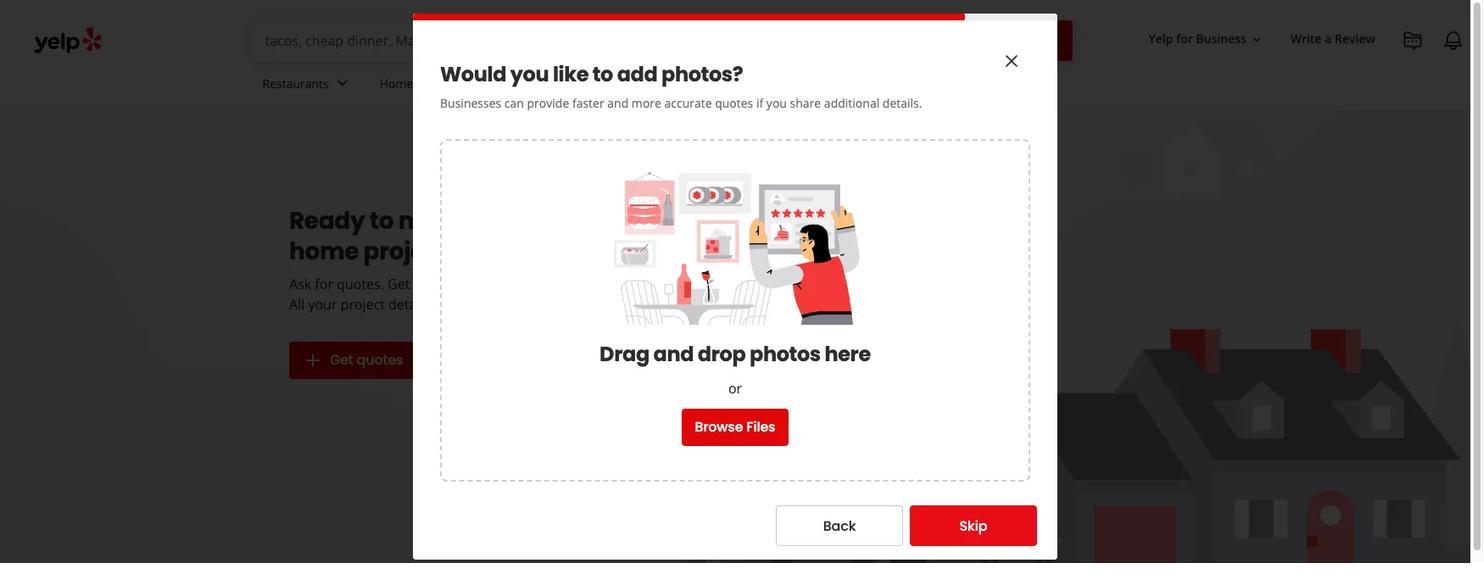 Task type: describe. For each thing, give the bounding box(es) containing it.
for inside button
[[1177, 31, 1194, 47]]

ask
[[289, 275, 312, 294]]

24 chevron down v2 image for auto services
[[590, 73, 611, 94]]

get inside 'ready to manage your next home project? ask for quotes. get responses. all your project details are here.'
[[388, 275, 410, 294]]

would you like to add photos? businesses can provide faster and more accurate quotes if you share additional details.
[[440, 60, 923, 111]]

home
[[289, 235, 359, 268]]

details.
[[883, 95, 923, 111]]

user actions element
[[1136, 21, 1484, 126]]

photos
[[750, 340, 821, 368]]

manage
[[399, 204, 501, 238]]

browse
[[695, 418, 744, 437]]

1 horizontal spatial your
[[505, 204, 560, 238]]

drop
[[698, 340, 746, 368]]

home services link
[[366, 61, 499, 110]]

services for home services
[[417, 75, 462, 91]]

and inside would you like to add photos? businesses can provide faster and more accurate quotes if you share additional details.
[[608, 95, 629, 111]]

project
[[341, 295, 385, 314]]

dialog containing would you like to add photos?
[[0, 0, 1484, 563]]

drag and drop photos here
[[600, 340, 871, 368]]

auto services
[[513, 75, 587, 91]]

are
[[434, 295, 454, 314]]

24 add v2 image
[[303, 350, 323, 371]]

yelp for business
[[1149, 31, 1247, 47]]

16 chevron down v2 image
[[1251, 33, 1264, 46]]

more
[[638, 75, 667, 91]]

get inside button
[[330, 350, 353, 370]]

next
[[565, 204, 618, 238]]

more
[[632, 95, 662, 111]]

notifications image
[[1444, 31, 1464, 51]]

additional
[[825, 95, 880, 111]]

review
[[1336, 31, 1376, 47]]

24 chevron down v2 image for restaurants
[[332, 73, 353, 94]]

add
[[617, 60, 658, 88]]

1 horizontal spatial you
[[767, 95, 787, 111]]

write
[[1291, 31, 1322, 47]]

if
[[757, 95, 764, 111]]

here.
[[458, 295, 491, 314]]

write a review
[[1291, 31, 1376, 47]]

accurate
[[665, 95, 712, 111]]

quotes inside button
[[357, 350, 403, 370]]

ready
[[289, 204, 365, 238]]

quotes inside would you like to add photos? businesses can provide faster and more accurate quotes if you share additional details.
[[715, 95, 754, 111]]

home services
[[380, 75, 462, 91]]

skip
[[960, 516, 988, 536]]

all
[[289, 295, 305, 314]]

close image
[[1002, 51, 1022, 71]]

more link
[[624, 61, 704, 110]]

a
[[1326, 31, 1332, 47]]

skip button
[[910, 506, 1038, 546]]

auto services link
[[499, 61, 624, 110]]

1 horizontal spatial and
[[654, 340, 694, 368]]

businesses
[[440, 95, 502, 111]]

photos?
[[662, 60, 744, 88]]

yelp for business button
[[1143, 24, 1271, 55]]

projects image
[[1403, 31, 1424, 51]]

here
[[825, 340, 871, 368]]

faster
[[573, 95, 605, 111]]

restaurants
[[263, 75, 329, 91]]

to inside would you like to add photos? businesses can provide faster and more accurate quotes if you share additional details.
[[593, 60, 613, 88]]

search image
[[1039, 31, 1059, 51]]

files
[[747, 418, 776, 437]]

drag and drop photos here image
[[608, 168, 863, 325]]

would
[[440, 60, 507, 88]]

progress progress bar
[[413, 14, 1058, 20]]

can
[[505, 95, 524, 111]]



Task type: vqa. For each thing, say whether or not it's contained in the screenshot.
2nd services from right
yes



Task type: locate. For each thing, give the bounding box(es) containing it.
1 24 chevron down v2 image from the left
[[332, 73, 353, 94]]

1 horizontal spatial to
[[593, 60, 613, 88]]

0 vertical spatial quotes
[[715, 95, 754, 111]]

0 horizontal spatial to
[[370, 204, 394, 238]]

1 vertical spatial and
[[654, 340, 694, 368]]

0 horizontal spatial your
[[308, 295, 337, 314]]

24 chevron down v2 image inside the home services link
[[465, 73, 485, 94]]

24 chevron down v2 image for more
[[670, 73, 691, 94]]

browse files button
[[682, 409, 789, 446]]

or
[[729, 379, 742, 398]]

drag
[[600, 340, 650, 368]]

back button
[[776, 506, 904, 546]]

write a review link
[[1285, 24, 1383, 55]]

24 chevron down v2 image up accurate
[[670, 73, 691, 94]]

24 chevron down v2 image for home services
[[465, 73, 485, 94]]

business
[[1197, 31, 1247, 47]]

details
[[389, 295, 430, 314]]

quotes down the project
[[357, 350, 403, 370]]

back
[[824, 516, 856, 536]]

get right '24 add v2' image
[[330, 350, 353, 370]]

to right "ready"
[[370, 204, 394, 238]]

get quotes button
[[289, 342, 417, 379]]

0 horizontal spatial and
[[608, 95, 629, 111]]

1 horizontal spatial for
[[1177, 31, 1194, 47]]

1 vertical spatial get
[[330, 350, 353, 370]]

24 chevron down v2 image
[[590, 73, 611, 94], [670, 73, 691, 94]]

ready to manage your next home project? ask for quotes. get responses. all your project details are here.
[[289, 204, 618, 314]]

0 horizontal spatial quotes
[[357, 350, 403, 370]]

you up can
[[511, 60, 549, 88]]

24 chevron down v2 image inside auto services link
[[590, 73, 611, 94]]

0 horizontal spatial 24 chevron down v2 image
[[332, 73, 353, 94]]

0 vertical spatial you
[[511, 60, 549, 88]]

tab panel inside dialog
[[440, 48, 1031, 482]]

to inside 'ready to manage your next home project? ask for quotes. get responses. all your project details are here.'
[[370, 204, 394, 238]]

quotes.
[[337, 275, 384, 294]]

you right if
[[767, 95, 787, 111]]

auto
[[513, 75, 539, 91]]

like
[[553, 60, 589, 88]]

your
[[505, 204, 560, 238], [308, 295, 337, 314]]

0 horizontal spatial 24 chevron down v2 image
[[590, 73, 611, 94]]

and
[[608, 95, 629, 111], [654, 340, 694, 368]]

to right like
[[593, 60, 613, 88]]

24 chevron down v2 image up businesses
[[465, 73, 485, 94]]

1 services from the left
[[417, 75, 462, 91]]

0 vertical spatial your
[[505, 204, 560, 238]]

24 chevron down v2 image inside more link
[[670, 73, 691, 94]]

share
[[790, 95, 822, 111]]

quotes left if
[[715, 95, 754, 111]]

project?
[[364, 235, 461, 268]]

1 vertical spatial for
[[315, 275, 333, 294]]

0 vertical spatial to
[[593, 60, 613, 88]]

get up details
[[388, 275, 410, 294]]

0 horizontal spatial services
[[417, 75, 462, 91]]

to
[[593, 60, 613, 88], [370, 204, 394, 238]]

0 horizontal spatial for
[[315, 275, 333, 294]]

1 24 chevron down v2 image from the left
[[590, 73, 611, 94]]

1 vertical spatial to
[[370, 204, 394, 238]]

0 horizontal spatial get
[[330, 350, 353, 370]]

business categories element
[[249, 61, 1484, 110]]

restaurants link
[[249, 61, 366, 110]]

24 chevron down v2 image right restaurants
[[332, 73, 353, 94]]

and left more
[[608, 95, 629, 111]]

responses.
[[414, 275, 482, 294]]

services
[[417, 75, 462, 91], [542, 75, 587, 91]]

browse files
[[695, 418, 776, 437]]

2 services from the left
[[542, 75, 587, 91]]

tab panel
[[440, 48, 1031, 482]]

1 horizontal spatial get
[[388, 275, 410, 294]]

0 horizontal spatial you
[[511, 60, 549, 88]]

1 vertical spatial quotes
[[357, 350, 403, 370]]

2 24 chevron down v2 image from the left
[[465, 73, 485, 94]]

services up provide
[[542, 75, 587, 91]]

quotes
[[715, 95, 754, 111], [357, 350, 403, 370]]

tab panel containing would you like to add photos?
[[440, 48, 1031, 482]]

for
[[1177, 31, 1194, 47], [315, 275, 333, 294]]

1 vertical spatial you
[[767, 95, 787, 111]]

1 vertical spatial your
[[308, 295, 337, 314]]

2 24 chevron down v2 image from the left
[[670, 73, 691, 94]]

1 horizontal spatial quotes
[[715, 95, 754, 111]]

1 horizontal spatial 24 chevron down v2 image
[[670, 73, 691, 94]]

services up businesses
[[417, 75, 462, 91]]

for right the ask
[[315, 275, 333, 294]]

0 vertical spatial for
[[1177, 31, 1194, 47]]

your right "all"
[[308, 295, 337, 314]]

for inside 'ready to manage your next home project? ask for quotes. get responses. all your project details are here.'
[[315, 275, 333, 294]]

1 horizontal spatial 24 chevron down v2 image
[[465, 73, 485, 94]]

None search field
[[252, 20, 1076, 61]]

your left next
[[505, 204, 560, 238]]

home
[[380, 75, 414, 91]]

1 horizontal spatial services
[[542, 75, 587, 91]]

get quotes
[[330, 350, 403, 370]]

24 chevron down v2 image inside restaurants link
[[332, 73, 353, 94]]

services for auto services
[[542, 75, 587, 91]]

24 chevron down v2 image
[[332, 73, 353, 94], [465, 73, 485, 94]]

dialog
[[0, 0, 1484, 563]]

and left drop
[[654, 340, 694, 368]]

yelp
[[1149, 31, 1174, 47]]

for right 'yelp'
[[1177, 31, 1194, 47]]

get
[[388, 275, 410, 294], [330, 350, 353, 370]]

24 chevron down v2 image up faster
[[590, 73, 611, 94]]

you
[[511, 60, 549, 88], [767, 95, 787, 111]]

0 vertical spatial and
[[608, 95, 629, 111]]

0 vertical spatial get
[[388, 275, 410, 294]]

provide
[[527, 95, 570, 111]]



